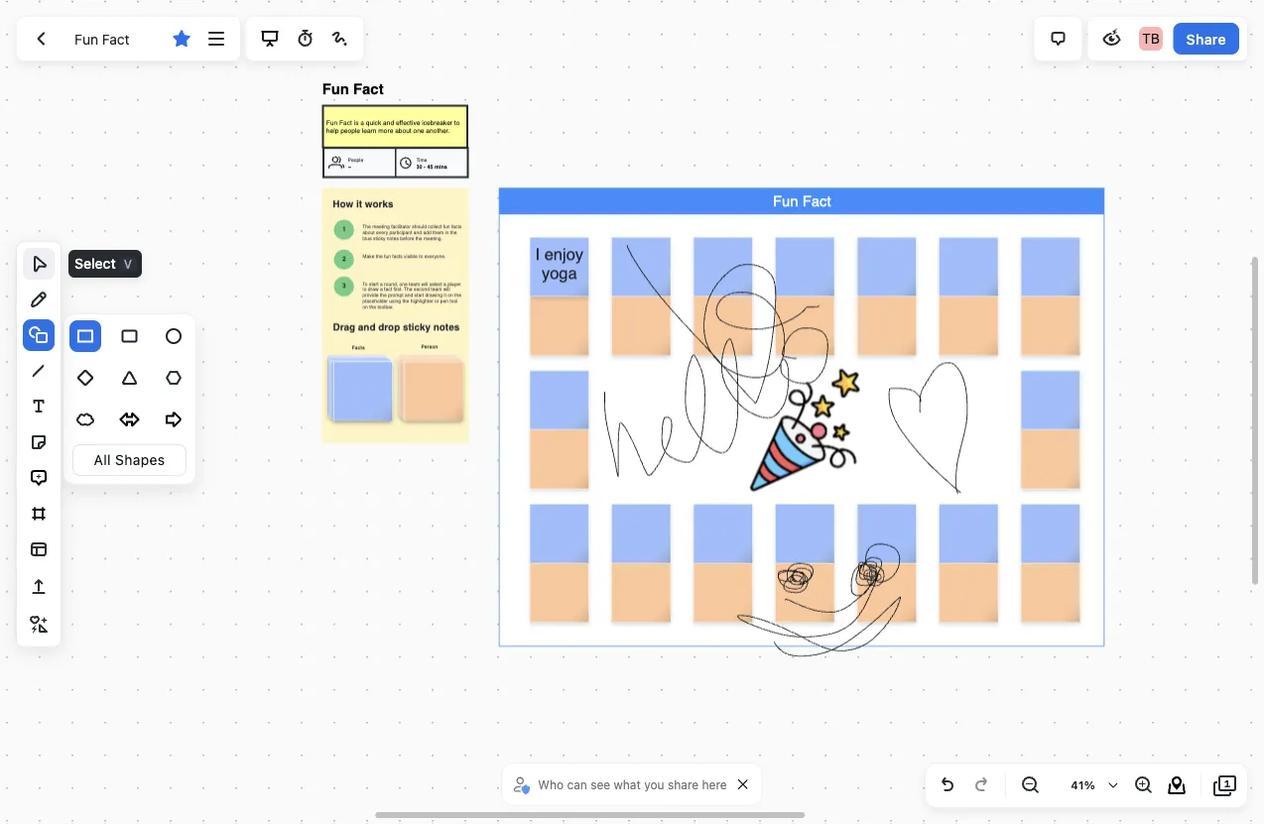Task type: vqa. For each thing, say whether or not it's contained in the screenshot.
share
yes



Task type: describe. For each thing, give the bounding box(es) containing it.
comment panel image
[[1047, 27, 1071, 51]]

tb
[[1142, 30, 1160, 47]]

all eyes on me image
[[1100, 27, 1124, 51]]

share button
[[1174, 23, 1240, 55]]

all shapes button
[[72, 445, 187, 476]]

arrow right image
[[162, 408, 185, 432]]

see
[[591, 778, 610, 792]]

laser image
[[328, 27, 352, 51]]

here
[[702, 778, 727, 792]]

zoom out image
[[1018, 774, 1042, 798]]

circle image
[[162, 325, 185, 348]]

Document name text field
[[60, 23, 162, 55]]

hexagon image
[[162, 366, 185, 390]]

arrow left-right image
[[118, 408, 141, 432]]

what
[[614, 778, 641, 792]]

timer image
[[293, 27, 317, 51]]

upload image
[[27, 576, 51, 599]]

triangle image
[[118, 366, 141, 390]]

all shapes tooltip
[[63, 314, 196, 485]]

can
[[567, 778, 587, 792]]

templates image
[[27, 538, 51, 562]]

tb button
[[1135, 23, 1167, 55]]

you
[[644, 778, 665, 792]]

all shapes
[[94, 452, 165, 468]]

41
[[1071, 780, 1084, 792]]

dashboard image
[[29, 27, 53, 51]]

diamond image
[[74, 366, 97, 390]]

41 %
[[1071, 780, 1096, 792]]

shapes
[[115, 452, 165, 468]]



Task type: locate. For each thing, give the bounding box(es) containing it.
who can see what you share here button
[[510, 770, 732, 800]]

present image
[[258, 27, 282, 51]]

more tools image
[[27, 613, 51, 637]]

rectangle image
[[74, 325, 97, 348]]

pages image
[[1214, 774, 1238, 798]]

all
[[94, 452, 111, 468]]

undo image
[[936, 774, 960, 798]]

zoom in image
[[1131, 774, 1155, 798]]

cloud image
[[74, 408, 97, 432]]

rounded square image
[[118, 325, 141, 348]]

share
[[668, 778, 699, 792]]

unstar this whiteboard image
[[170, 27, 193, 51]]

share
[[1187, 31, 1227, 47]]

more options image
[[205, 27, 228, 51]]

who can see what you share here
[[538, 778, 727, 792]]

%
[[1084, 780, 1096, 792]]

who
[[538, 778, 564, 792]]

mini map image
[[1165, 774, 1189, 798]]



